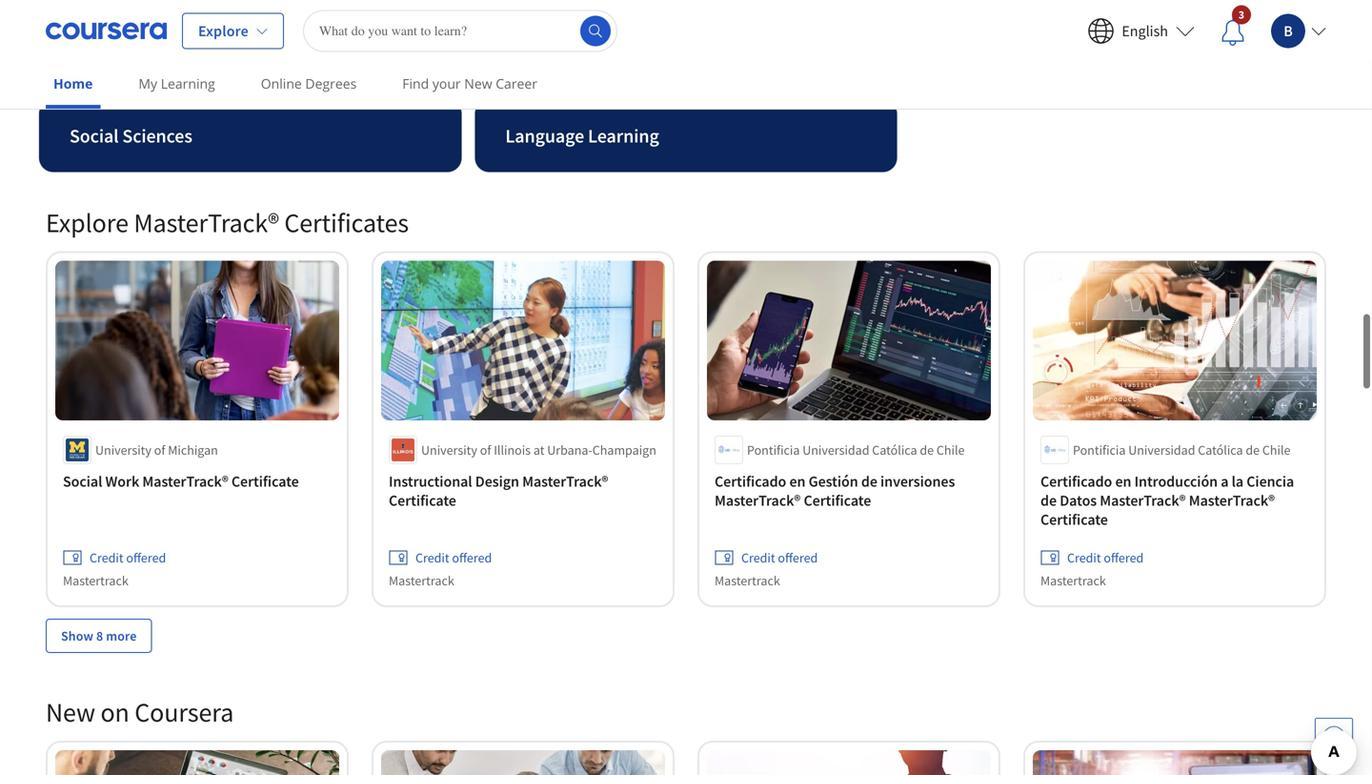 Task type: locate. For each thing, give the bounding box(es) containing it.
offered down the instructional design mastertrack® certificate
[[452, 549, 492, 566]]

find
[[403, 74, 429, 92]]

pontificia universidad católica de chile up introducción
[[1074, 442, 1291, 459]]

chile for certificado en introducción a la ciencia de datos mastertrack® mastertrack® certificate
[[1263, 442, 1291, 459]]

1 pontificia from the left
[[747, 442, 800, 459]]

new on coursera
[[46, 696, 234, 729]]

university for work
[[95, 442, 152, 459]]

0 horizontal spatial university
[[95, 442, 152, 459]]

0 horizontal spatial pontificia universidad católica de chile
[[747, 442, 965, 459]]

0 horizontal spatial pontificia
[[747, 442, 800, 459]]

explore for explore
[[198, 21, 249, 41]]

1 horizontal spatial pontificia
[[1074, 442, 1126, 459]]

university of michigan
[[95, 442, 218, 459]]

pontificia universidad católica de chile for gestión
[[747, 442, 965, 459]]

new left 'on'
[[46, 696, 95, 729]]

mastertrack for certificado en gestión de inversiones mastertrack® certificate
[[715, 572, 781, 589]]

mastertrack for social work mastertrack® certificate
[[63, 572, 129, 589]]

champaign
[[593, 442, 657, 459]]

1 credit offered from the left
[[90, 549, 166, 566]]

1 pontificia universidad católica de chile from the left
[[747, 442, 965, 459]]

2 pontificia from the left
[[1074, 442, 1126, 459]]

of left illinois
[[480, 442, 491, 459]]

credit offered down certificado en gestión de inversiones mastertrack® certificate
[[742, 549, 818, 566]]

pontificia up certificado en gestión de inversiones mastertrack® certificate
[[747, 442, 800, 459]]

universidad up introducción
[[1129, 442, 1196, 459]]

católica up the inversiones
[[873, 442, 918, 459]]

2 and from the left
[[1078, 38, 1109, 62]]

en left the gestión
[[790, 472, 806, 491]]

2 credit from the left
[[416, 549, 450, 566]]

1 horizontal spatial explore
[[198, 21, 249, 41]]

de left datos
[[1041, 491, 1057, 510]]

certificate
[[232, 472, 299, 491], [389, 491, 457, 510], [804, 491, 872, 510], [1041, 510, 1109, 529]]

3 mastertrack from the left
[[715, 572, 781, 589]]

2 mastertrack from the left
[[389, 572, 455, 589]]

0 horizontal spatial and
[[114, 38, 145, 62]]

católica up a
[[1199, 442, 1244, 459]]

offered
[[126, 549, 166, 566], [452, 549, 492, 566], [778, 549, 818, 566], [1104, 549, 1144, 566]]

credit offered
[[90, 549, 166, 566], [416, 549, 492, 566], [742, 549, 818, 566], [1068, 549, 1144, 566]]

1 horizontal spatial chile
[[1263, 442, 1291, 459]]

university up instructional
[[421, 442, 478, 459]]

a
[[1222, 472, 1229, 491]]

1 vertical spatial social
[[63, 472, 102, 491]]

2 of from the left
[[480, 442, 491, 459]]

b button
[[1260, 2, 1327, 60]]

0 vertical spatial new
[[465, 74, 493, 92]]

and up my
[[114, 38, 145, 62]]

datos
[[1060, 491, 1097, 510]]

3
[[1239, 7, 1245, 22]]

0 horizontal spatial católica
[[873, 442, 918, 459]]

credit for social work mastertrack® certificate
[[90, 549, 124, 566]]

4 mastertrack from the left
[[1041, 572, 1107, 589]]

math and logic link
[[38, 13, 463, 87]]

certificates
[[284, 206, 409, 239]]

social inside "explore mastertrack® certificates collection" element
[[63, 472, 102, 491]]

degrees
[[305, 74, 357, 92]]

learning down logic
[[161, 74, 215, 92]]

chile for certificado en gestión de inversiones mastertrack® certificate
[[937, 442, 965, 459]]

mastertrack
[[63, 572, 129, 589], [389, 572, 455, 589], [715, 572, 781, 589], [1041, 572, 1107, 589]]

de inside certificado en gestión de inversiones mastertrack® certificate
[[862, 472, 878, 491]]

1 horizontal spatial en
[[1116, 472, 1132, 491]]

offered for certificado en introducción a la ciencia de datos mastertrack® mastertrack® certificate
[[1104, 549, 1144, 566]]

more
[[106, 627, 137, 645]]

1 católica from the left
[[873, 442, 918, 459]]

2 universidad from the left
[[1129, 442, 1196, 459]]

online degrees
[[261, 74, 357, 92]]

universidad
[[803, 442, 870, 459], [1129, 442, 1196, 459]]

social sciences
[[70, 124, 192, 148]]

0 horizontal spatial new
[[46, 696, 95, 729]]

learning for my learning
[[161, 74, 215, 92]]

credit offered down datos
[[1068, 549, 1144, 566]]

mastertrack®
[[134, 206, 279, 239], [142, 472, 229, 491], [523, 472, 609, 491], [715, 491, 801, 510], [1100, 491, 1187, 510], [1190, 491, 1276, 510]]

explore button
[[182, 13, 284, 49]]

de
[[920, 442, 934, 459], [1246, 442, 1260, 459], [862, 472, 878, 491], [1041, 491, 1057, 510]]

en
[[790, 472, 806, 491], [1116, 472, 1132, 491]]

certificado inside certificado en introducción a la ciencia de datos mastertrack® mastertrack® certificate
[[1041, 472, 1113, 491]]

learning
[[161, 74, 215, 92], [588, 124, 660, 148]]

university for design
[[421, 442, 478, 459]]

2 credit offered from the left
[[416, 549, 492, 566]]

english button
[[1077, 6, 1207, 56]]

show 8 more
[[61, 627, 137, 645]]

university up 'work'
[[95, 442, 152, 459]]

illinois
[[494, 442, 531, 459]]

1 university from the left
[[95, 442, 152, 459]]

pontificia up datos
[[1074, 442, 1126, 459]]

1 vertical spatial explore
[[46, 206, 129, 239]]

4 offered from the left
[[1104, 549, 1144, 566]]

2 chile from the left
[[1263, 442, 1291, 459]]

show
[[61, 627, 94, 645]]

la
[[1232, 472, 1244, 491]]

1 chile from the left
[[937, 442, 965, 459]]

1 and from the left
[[114, 38, 145, 62]]

social left 'work'
[[63, 472, 102, 491]]

certificate inside certificado en gestión de inversiones mastertrack® certificate
[[804, 491, 872, 510]]

0 vertical spatial learning
[[161, 74, 215, 92]]

of
[[154, 442, 165, 459], [480, 442, 491, 459]]

of left michigan
[[154, 442, 165, 459]]

logic
[[149, 38, 192, 62]]

1 credit from the left
[[90, 549, 124, 566]]

learning right language
[[588, 124, 660, 148]]

0 horizontal spatial chile
[[937, 442, 965, 459]]

social work mastertrack® certificate link
[[63, 472, 332, 491]]

of for design
[[480, 442, 491, 459]]

1 horizontal spatial pontificia universidad católica de chile
[[1074, 442, 1291, 459]]

0 vertical spatial explore
[[198, 21, 249, 41]]

universidad for gestión
[[803, 442, 870, 459]]

1 horizontal spatial and
[[1078, 38, 1109, 62]]

explore mastertrack® certificates collection element
[[34, 175, 1339, 684]]

credit
[[90, 549, 124, 566], [416, 549, 450, 566], [742, 549, 776, 566], [1068, 549, 1102, 566]]

certificado
[[715, 472, 787, 491], [1041, 472, 1113, 491]]

chile
[[937, 442, 965, 459], [1263, 442, 1291, 459]]

What do you want to learn? text field
[[303, 10, 618, 52]]

and right science
[[1078, 38, 1109, 62]]

new
[[465, 74, 493, 92], [46, 696, 95, 729]]

certificado for certificado en introducción a la ciencia de datos mastertrack® mastertrack® certificate
[[1041, 472, 1113, 491]]

en right datos
[[1116, 472, 1132, 491]]

en for gestión
[[790, 472, 806, 491]]

4 credit from the left
[[1068, 549, 1102, 566]]

0 horizontal spatial certificado
[[715, 472, 787, 491]]

certificado for certificado en gestión de inversiones mastertrack® certificate
[[715, 472, 787, 491]]

and
[[114, 38, 145, 62], [1078, 38, 1109, 62]]

michigan
[[168, 442, 218, 459]]

None search field
[[303, 10, 618, 52]]

1 horizontal spatial católica
[[1199, 442, 1244, 459]]

explore inside explore dropdown button
[[198, 21, 249, 41]]

your
[[433, 74, 461, 92]]

university of illinois at urbana-champaign
[[421, 442, 657, 459]]

credit offered down 'work'
[[90, 549, 166, 566]]

social inside social sciences link
[[70, 124, 119, 148]]

certificado en gestión de inversiones mastertrack® certificate
[[715, 472, 956, 510]]

physical science and engineering
[[942, 38, 1210, 62]]

católica
[[873, 442, 918, 459], [1199, 442, 1244, 459]]

en inside certificado en introducción a la ciencia de datos mastertrack® mastertrack® certificate
[[1116, 472, 1132, 491]]

offered for instructional design mastertrack® certificate
[[452, 549, 492, 566]]

de right the gestión
[[862, 472, 878, 491]]

offered down certificado en gestión de inversiones mastertrack® certificate
[[778, 549, 818, 566]]

coursera image
[[46, 16, 167, 46]]

language
[[506, 124, 585, 148]]

gestión
[[809, 472, 859, 491]]

1 horizontal spatial of
[[480, 442, 491, 459]]

math
[[70, 38, 110, 62]]

3 offered from the left
[[778, 549, 818, 566]]

of for work
[[154, 442, 165, 459]]

3 credit offered from the left
[[742, 549, 818, 566]]

2 en from the left
[[1116, 472, 1132, 491]]

credit offered down instructional
[[416, 549, 492, 566]]

pontificia universidad católica de chile for introducción
[[1074, 442, 1291, 459]]

instructional design mastertrack® certificate
[[389, 472, 609, 510]]

on
[[101, 696, 129, 729]]

social work mastertrack® certificate
[[63, 472, 299, 491]]

help center image
[[1323, 726, 1346, 748]]

pontificia universidad católica de chile up the gestión
[[747, 442, 965, 459]]

learning for language learning
[[588, 124, 660, 148]]

2 university from the left
[[421, 442, 478, 459]]

0 horizontal spatial of
[[154, 442, 165, 459]]

1 universidad from the left
[[803, 442, 870, 459]]

universidad up the gestión
[[803, 442, 870, 459]]

my learning
[[139, 74, 215, 92]]

en inside certificado en gestión de inversiones mastertrack® certificate
[[790, 472, 806, 491]]

offered down 'work'
[[126, 549, 166, 566]]

online degrees link
[[253, 62, 364, 105]]

1 horizontal spatial learning
[[588, 124, 660, 148]]

offered down certificado en introducción a la ciencia de datos mastertrack® mastertrack® certificate
[[1104, 549, 1144, 566]]

pontificia universidad católica de chile
[[747, 442, 965, 459], [1074, 442, 1291, 459]]

explore inside "explore mastertrack® certificates collection" element
[[46, 206, 129, 239]]

1 mastertrack from the left
[[63, 572, 129, 589]]

2 pontificia universidad católica de chile from the left
[[1074, 442, 1291, 459]]

1 vertical spatial learning
[[588, 124, 660, 148]]

ciencia
[[1247, 472, 1295, 491]]

1 certificado from the left
[[715, 472, 787, 491]]

1 of from the left
[[154, 442, 165, 459]]

certificado inside certificado en gestión de inversiones mastertrack® certificate
[[715, 472, 787, 491]]

new right your
[[465, 74, 493, 92]]

0 horizontal spatial en
[[790, 472, 806, 491]]

pontificia for gestión
[[747, 442, 800, 459]]

de up the inversiones
[[920, 442, 934, 459]]

1 offered from the left
[[126, 549, 166, 566]]

0 vertical spatial social
[[70, 124, 119, 148]]

0 horizontal spatial universidad
[[803, 442, 870, 459]]

8
[[96, 627, 103, 645]]

social sciences link
[[38, 99, 463, 173]]

4 credit offered from the left
[[1068, 549, 1144, 566]]

2 certificado from the left
[[1041, 472, 1113, 491]]

personal
[[506, 38, 577, 62]]

0 horizontal spatial learning
[[161, 74, 215, 92]]

1 vertical spatial new
[[46, 696, 95, 729]]

physical science and engineering link
[[910, 13, 1335, 87]]

university
[[95, 442, 152, 459], [421, 442, 478, 459]]

pontificia
[[747, 442, 800, 459], [1074, 442, 1126, 459]]

2 offered from the left
[[452, 549, 492, 566]]

2 católica from the left
[[1199, 442, 1244, 459]]

chile up the inversiones
[[937, 442, 965, 459]]

1 horizontal spatial new
[[465, 74, 493, 92]]

work
[[105, 472, 139, 491]]

show 8 more button
[[46, 619, 152, 653]]

3 credit from the left
[[742, 549, 776, 566]]

1 horizontal spatial certificado
[[1041, 472, 1113, 491]]

offered for social work mastertrack® certificate
[[126, 549, 166, 566]]

0 horizontal spatial explore
[[46, 206, 129, 239]]

mastertrack® inside the instructional design mastertrack® certificate
[[523, 472, 609, 491]]

design
[[476, 472, 520, 491]]

1 en from the left
[[790, 472, 806, 491]]

english
[[1122, 21, 1169, 41]]

social
[[70, 124, 119, 148], [63, 472, 102, 491]]

development
[[580, 38, 690, 62]]

chile up ciencia
[[1263, 442, 1291, 459]]

social down "home" link
[[70, 124, 119, 148]]

credit offered for certificado en gestión de inversiones mastertrack® certificate
[[742, 549, 818, 566]]

1 horizontal spatial university
[[421, 442, 478, 459]]

universidad for introducción
[[1129, 442, 1196, 459]]

language learning
[[506, 124, 660, 148]]

explore
[[198, 21, 249, 41], [46, 206, 129, 239]]

1 horizontal spatial universidad
[[1129, 442, 1196, 459]]



Task type: describe. For each thing, give the bounding box(es) containing it.
credit for certificado en gestión de inversiones mastertrack® certificate
[[742, 549, 776, 566]]

and inside math and logic link
[[114, 38, 145, 62]]

home
[[53, 74, 93, 92]]

credit offered for instructional design mastertrack® certificate
[[416, 549, 492, 566]]

credit offered for social work mastertrack® certificate
[[90, 549, 166, 566]]

mastertrack for certificado en introducción a la ciencia de datos mastertrack® mastertrack® certificate
[[1041, 572, 1107, 589]]

de inside certificado en introducción a la ciencia de datos mastertrack® mastertrack® certificate
[[1041, 491, 1057, 510]]

certificado en gestión de inversiones mastertrack® certificate link
[[715, 472, 984, 510]]

b
[[1284, 21, 1294, 41]]

my
[[139, 74, 157, 92]]

online
[[261, 74, 302, 92]]

my learning link
[[131, 62, 223, 105]]

católica for de
[[873, 442, 918, 459]]

career
[[496, 74, 538, 92]]

mastertrack® inside certificado en gestión de inversiones mastertrack® certificate
[[715, 491, 801, 510]]

en for introducción
[[1116, 472, 1132, 491]]

personal development
[[506, 38, 690, 62]]

certificado en introducción a la ciencia de datos mastertrack® mastertrack® certificate
[[1041, 472, 1295, 529]]

explore for explore mastertrack® certificates
[[46, 206, 129, 239]]

urbana-
[[547, 442, 593, 459]]

católica for a
[[1199, 442, 1244, 459]]

inversiones
[[881, 472, 956, 491]]

introducción
[[1135, 472, 1219, 491]]

physical
[[942, 38, 1009, 62]]

social for social sciences
[[70, 124, 119, 148]]

science
[[1013, 38, 1075, 62]]

engineering
[[1113, 38, 1210, 62]]

at
[[534, 442, 545, 459]]

certificate inside the instructional design mastertrack® certificate
[[389, 491, 457, 510]]

offered for certificado en gestión de inversiones mastertrack® certificate
[[778, 549, 818, 566]]

and inside physical science and engineering "link"
[[1078, 38, 1109, 62]]

mastertrack for instructional design mastertrack® certificate
[[389, 572, 455, 589]]

new on coursera collection element
[[34, 665, 1339, 775]]

de up ciencia
[[1246, 442, 1260, 459]]

pontificia for introducción
[[1074, 442, 1126, 459]]

new inside "link"
[[465, 74, 493, 92]]

social for social work mastertrack® certificate
[[63, 472, 102, 491]]

instructional
[[389, 472, 473, 491]]

sciences
[[122, 124, 192, 148]]

home link
[[46, 62, 100, 109]]

credit for certificado en introducción a la ciencia de datos mastertrack® mastertrack® certificate
[[1068, 549, 1102, 566]]

find your new career
[[403, 74, 538, 92]]

credit for instructional design mastertrack® certificate
[[416, 549, 450, 566]]

math and logic
[[70, 38, 192, 62]]

personal development link
[[474, 13, 899, 87]]

certificado en introducción a la ciencia de datos mastertrack® mastertrack® certificate link
[[1041, 472, 1310, 529]]

certificate inside certificado en introducción a la ciencia de datos mastertrack® mastertrack® certificate
[[1041, 510, 1109, 529]]

instructional design mastertrack® certificate link
[[389, 472, 658, 510]]

explore mastertrack® certificates
[[46, 206, 409, 239]]

coursera
[[135, 696, 234, 729]]

find your new career link
[[395, 62, 545, 105]]

language learning link
[[474, 99, 899, 173]]

3 button
[[1207, 4, 1260, 58]]

credit offered for certificado en introducción a la ciencia de datos mastertrack® mastertrack® certificate
[[1068, 549, 1144, 566]]



Task type: vqa. For each thing, say whether or not it's contained in the screenshot.
menu
no



